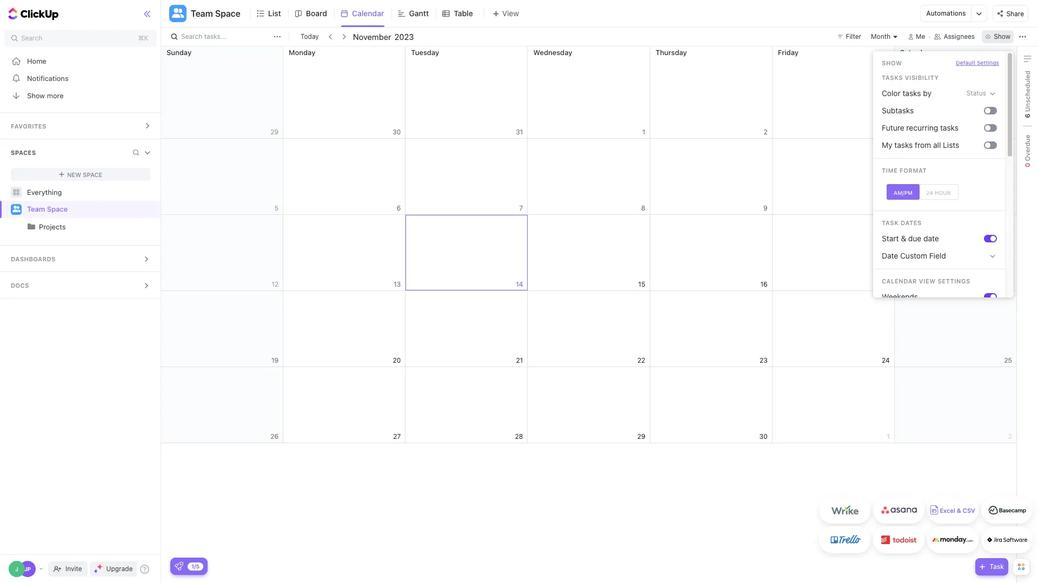 Task type: locate. For each thing, give the bounding box(es) containing it.
0 horizontal spatial show
[[27, 91, 45, 100]]

sunday
[[167, 48, 192, 57]]

show down share button
[[994, 32, 1011, 41]]

date custom field button
[[873, 248, 1006, 265]]

2 horizontal spatial space
[[215, 9, 241, 18]]

team inside button
[[191, 9, 213, 18]]

1 horizontal spatial show
[[882, 59, 902, 67]]

& left the csv
[[957, 508, 961, 515]]

new space
[[67, 171, 102, 178]]

0 horizontal spatial search
[[21, 34, 42, 42]]

20
[[393, 357, 401, 365]]

0 vertical spatial show
[[994, 32, 1011, 41]]

from
[[915, 141, 931, 150]]

1 horizontal spatial team space
[[191, 9, 241, 18]]

time
[[882, 167, 898, 174]]

board link
[[306, 0, 331, 27]]

thursday
[[656, 48, 687, 57]]

my
[[882, 141, 892, 150]]

team space inside button
[[191, 9, 241, 18]]

dashboards
[[11, 256, 56, 263]]

29
[[637, 433, 645, 441]]

space up search tasks... text box
[[215, 9, 241, 18]]

0 vertical spatial team space
[[191, 9, 241, 18]]

space right new
[[83, 171, 102, 178]]

team space up tasks...
[[191, 9, 241, 18]]

1 vertical spatial calendar
[[882, 278, 917, 285]]

calendar right board link
[[352, 9, 384, 18]]

search up sunday
[[181, 32, 202, 41]]

show button
[[982, 30, 1014, 43]]

csv
[[963, 508, 975, 515]]

0 horizontal spatial task
[[882, 220, 899, 227]]

team for the team space button
[[191, 9, 213, 18]]

4 row from the top
[[161, 291, 1017, 368]]

weekends button
[[878, 289, 984, 306]]

1 horizontal spatial calendar
[[882, 278, 917, 285]]

0 vertical spatial calendar
[[352, 9, 384, 18]]

& inside "button"
[[901, 234, 906, 243]]

calendar up 'weekends'
[[882, 278, 917, 285]]

row
[[161, 47, 1017, 139], [161, 139, 1017, 215], [161, 215, 1017, 291], [161, 291, 1017, 368], [161, 368, 1017, 444]]

excel & csv link
[[927, 497, 979, 525]]

grid
[[161, 47, 1017, 584]]

status
[[967, 89, 986, 97]]

home link
[[0, 52, 161, 70]]

0 vertical spatial &
[[901, 234, 906, 243]]

0 vertical spatial tasks
[[903, 89, 921, 98]]

show inside dropdown button
[[994, 32, 1011, 41]]

assignees button
[[930, 30, 980, 43]]

1 horizontal spatial task
[[990, 563, 1004, 572]]

5 row from the top
[[161, 368, 1017, 444]]

0 horizontal spatial calendar
[[352, 9, 384, 18]]

space up the projects
[[47, 205, 68, 214]]

wednesday
[[533, 48, 572, 57]]

1 projects link from the left
[[1, 218, 152, 236]]

1 horizontal spatial &
[[957, 508, 961, 515]]

search inside sidebar navigation
[[21, 34, 42, 42]]

0 horizontal spatial &
[[901, 234, 906, 243]]

weekends
[[882, 293, 918, 302]]

tuesday
[[411, 48, 439, 57]]

due
[[908, 234, 922, 243]]

0 horizontal spatial team
[[27, 205, 45, 214]]

time format
[[882, 167, 927, 174]]

2 vertical spatial space
[[47, 205, 68, 214]]

subtasks button
[[878, 102, 984, 120]]

show up the "tasks"
[[882, 59, 902, 67]]

space
[[215, 9, 241, 18], [83, 171, 102, 178], [47, 205, 68, 214]]

& left due
[[901, 234, 906, 243]]

future recurring tasks button
[[878, 120, 984, 137]]

search for search
[[21, 34, 42, 42]]

everything link
[[0, 184, 161, 201]]

settings
[[977, 59, 999, 66]]

1 vertical spatial show
[[882, 59, 902, 67]]

show inside sidebar navigation
[[27, 91, 45, 100]]

format
[[900, 167, 927, 174]]

2 horizontal spatial show
[[994, 32, 1011, 41]]

0 horizontal spatial team space
[[27, 205, 68, 214]]

future recurring tasks
[[882, 123, 959, 132]]

0 horizontal spatial 24
[[882, 357, 890, 365]]

space for the team space button
[[215, 9, 241, 18]]

friday
[[778, 48, 799, 57]]

1 horizontal spatial space
[[83, 171, 102, 178]]

team up the search tasks...
[[191, 9, 213, 18]]

team inside sidebar navigation
[[27, 205, 45, 214]]

my tasks from all lists button
[[878, 137, 984, 154]]

24
[[926, 190, 933, 196], [882, 357, 890, 365]]

tasks left by
[[903, 89, 921, 98]]

tasks for by
[[903, 89, 921, 98]]

⌘k
[[138, 34, 148, 42]]

notifications link
[[0, 70, 161, 87]]

overdue
[[1023, 135, 1031, 163]]

1 vertical spatial team space
[[27, 205, 68, 214]]

30
[[760, 433, 768, 441]]

default
[[956, 59, 975, 66]]

1 horizontal spatial team
[[191, 9, 213, 18]]

1 vertical spatial team
[[27, 205, 45, 214]]

calendar for calendar view settings
[[882, 278, 917, 285]]

me
[[916, 32, 925, 41]]

tasks for from
[[895, 141, 913, 150]]

view
[[919, 278, 936, 285]]

2 vertical spatial tasks
[[895, 141, 913, 150]]

1 horizontal spatial search
[[181, 32, 202, 41]]

search
[[181, 32, 202, 41], [21, 34, 42, 42]]

&
[[901, 234, 906, 243], [957, 508, 961, 515]]

show left more
[[27, 91, 45, 100]]

3 row from the top
[[161, 215, 1017, 291]]

tasks
[[903, 89, 921, 98], [940, 123, 959, 132], [895, 141, 913, 150]]

team
[[191, 9, 213, 18], [27, 205, 45, 214]]

team for team space link
[[27, 205, 45, 214]]

task dates
[[882, 220, 922, 227]]

24 for 24
[[882, 357, 890, 365]]

space inside button
[[215, 9, 241, 18]]

1 vertical spatial 24
[[882, 357, 890, 365]]

1 vertical spatial tasks
[[940, 123, 959, 132]]

gantt
[[409, 9, 429, 18]]

0 vertical spatial task
[[882, 220, 899, 227]]

0 horizontal spatial space
[[47, 205, 68, 214]]

tasks right my
[[895, 141, 913, 150]]

2 vertical spatial show
[[27, 91, 45, 100]]

team space inside sidebar navigation
[[27, 205, 68, 214]]

team space down everything
[[27, 205, 68, 214]]

& for excel
[[957, 508, 961, 515]]

tasks...
[[204, 32, 226, 41]]

search up "home"
[[21, 34, 42, 42]]

saturday
[[900, 48, 930, 57]]

1 vertical spatial task
[[990, 563, 1004, 572]]

23
[[760, 357, 768, 365]]

calendar view settings
[[882, 278, 971, 285]]

0 vertical spatial space
[[215, 9, 241, 18]]

grid containing sunday
[[161, 47, 1017, 584]]

0 vertical spatial 24
[[926, 190, 933, 196]]

lists
[[943, 141, 959, 150]]

tasks up lists
[[940, 123, 959, 132]]

24 hour
[[926, 190, 951, 196]]

team down everything
[[27, 205, 45, 214]]

1/5
[[191, 564, 200, 570]]

0 vertical spatial team
[[191, 9, 213, 18]]

1 horizontal spatial 24
[[926, 190, 933, 196]]

1 vertical spatial &
[[957, 508, 961, 515]]



Task type: vqa. For each thing, say whether or not it's contained in the screenshot.
Show inside dropdown button
yes



Task type: describe. For each thing, give the bounding box(es) containing it.
2 row from the top
[[161, 139, 1017, 215]]

upgrade
[[106, 566, 133, 574]]

date
[[924, 234, 939, 243]]

future
[[882, 123, 904, 132]]

me button
[[904, 30, 930, 43]]

assignees
[[944, 32, 975, 41]]

row containing 26
[[161, 368, 1017, 444]]

16
[[761, 280, 768, 288]]

user group image
[[12, 206, 20, 213]]

new
[[67, 171, 81, 178]]

sidebar navigation
[[0, 0, 161, 584]]

18
[[1005, 280, 1012, 288]]

& for start
[[901, 234, 906, 243]]

1 vertical spatial space
[[83, 171, 102, 178]]

date custom field button
[[878, 248, 1001, 265]]

excel
[[940, 508, 955, 515]]

tasks
[[882, 74, 903, 81]]

team space link
[[27, 201, 152, 218]]

list
[[268, 9, 281, 18]]

default settings
[[956, 59, 999, 66]]

6
[[1023, 114, 1031, 118]]

settings
[[938, 278, 971, 285]]

my tasks from all lists
[[882, 141, 959, 150]]

show more
[[27, 91, 64, 100]]

25
[[1004, 357, 1012, 365]]

unscheduled
[[1023, 71, 1031, 114]]

favorites button
[[0, 113, 161, 139]]

subtasks
[[882, 106, 914, 115]]

automations button
[[921, 5, 971, 22]]

28
[[515, 433, 523, 441]]

date custom field
[[882, 251, 946, 261]]

automations
[[926, 9, 966, 17]]

team space button
[[187, 2, 241, 25]]

monday
[[289, 48, 315, 57]]

color
[[882, 89, 901, 98]]

27
[[393, 433, 401, 441]]

row containing 19
[[161, 291, 1017, 368]]

share
[[1007, 10, 1024, 18]]

excel & csv
[[940, 508, 975, 515]]

onboarding checklist button element
[[175, 563, 183, 572]]

search for search tasks...
[[181, 32, 202, 41]]

by
[[923, 89, 932, 98]]

am/pm
[[894, 190, 913, 196]]

2 projects link from the left
[[39, 218, 152, 236]]

custom
[[900, 251, 927, 261]]

calendar for calendar
[[352, 9, 384, 18]]

notifications
[[27, 74, 68, 82]]

team space for team space link
[[27, 205, 68, 214]]

all
[[933, 141, 941, 150]]

start & due date
[[882, 234, 939, 243]]

row containing 14
[[161, 215, 1017, 291]]

start
[[882, 234, 899, 243]]

21
[[516, 357, 523, 365]]

search tasks...
[[181, 32, 226, 41]]

visibility
[[905, 74, 939, 81]]

share button
[[993, 5, 1028, 22]]

Search tasks... text field
[[181, 29, 271, 44]]

17
[[883, 280, 890, 288]]

table link
[[454, 0, 477, 27]]

team space for the team space button
[[191, 9, 241, 18]]

board
[[306, 9, 327, 18]]

list link
[[268, 0, 285, 27]]

22
[[638, 357, 645, 365]]

start & due date button
[[878, 230, 984, 248]]

field
[[929, 251, 946, 261]]

table
[[454, 9, 473, 18]]

upgrade link
[[90, 562, 137, 577]]

color tasks by
[[882, 89, 932, 98]]

1 row from the top
[[161, 47, 1017, 139]]

calendar link
[[352, 0, 389, 27]]

tasks visibility
[[882, 74, 939, 81]]

invite
[[65, 566, 82, 574]]

everything
[[27, 188, 62, 197]]

0
[[1023, 163, 1031, 168]]

15
[[638, 280, 645, 288]]

dates
[[901, 220, 922, 227]]

gantt link
[[409, 0, 433, 27]]

24 for 24 hour
[[926, 190, 933, 196]]

14
[[516, 280, 523, 288]]

onboarding checklist button image
[[175, 563, 183, 572]]

task for task
[[990, 563, 1004, 572]]

19
[[271, 357, 279, 365]]

docs
[[11, 282, 29, 289]]

home
[[27, 57, 46, 65]]

recurring
[[906, 123, 938, 132]]

date
[[882, 251, 898, 261]]

space for team space link
[[47, 205, 68, 214]]

task for task dates
[[882, 220, 899, 227]]

favorites
[[11, 123, 46, 130]]

today
[[301, 32, 319, 41]]



